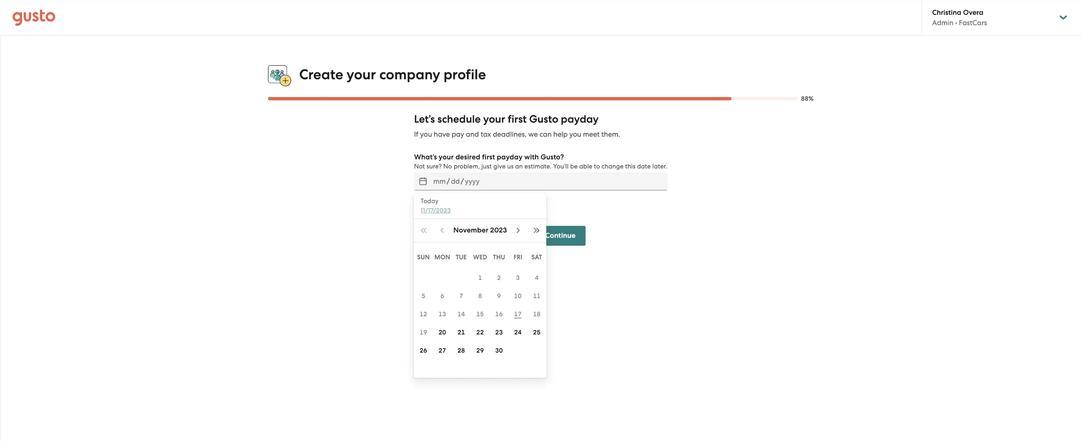 Task type: describe. For each thing, give the bounding box(es) containing it.
11 button
[[528, 288, 547, 306]]

4
[[535, 275, 539, 282]]

thu
[[493, 254, 506, 262]]

and
[[466, 130, 479, 139]]

sat
[[532, 254, 543, 262]]

if you have pay and tax deadlines, we can help you meet them.
[[414, 130, 620, 139]]

30 button
[[490, 342, 509, 360]]

you'll
[[554, 163, 569, 171]]

company
[[380, 66, 440, 83]]

16
[[496, 311, 503, 319]]

1 / from the left
[[447, 178, 450, 186]]

4 button
[[528, 269, 547, 288]]

sure?
[[427, 163, 442, 171]]

2 / from the left
[[461, 178, 464, 186]]

29
[[477, 348, 484, 355]]

continue
[[546, 232, 576, 241]]

14
[[458, 311, 465, 319]]

fastcars
[[960, 19, 988, 27]]

what's your desired first payday with gusto? not sure? no problem, just give us an estimate. you'll be able to change this date later.
[[414, 153, 668, 171]]

15 button
[[471, 306, 490, 324]]

sun
[[417, 254, 430, 262]]

your for desired
[[439, 153, 454, 162]]

29 button
[[471, 342, 490, 360]]

help
[[554, 130, 568, 139]]

26
[[420, 348, 427, 355]]

november
[[454, 226, 489, 235]]

19
[[420, 329, 427, 337]]

1 button
[[471, 269, 490, 288]]

overa
[[964, 8, 984, 17]]

able
[[580, 163, 593, 171]]

create your company profile
[[299, 66, 486, 83]]

tue
[[456, 254, 467, 262]]

date
[[637, 163, 651, 171]]

10
[[514, 293, 522, 300]]

2023
[[491, 226, 507, 235]]

3
[[516, 275, 520, 282]]

Month (mm) field
[[433, 175, 447, 188]]

them.
[[602, 130, 620, 139]]

back
[[502, 232, 518, 241]]

change
[[602, 163, 624, 171]]

fri
[[514, 254, 523, 262]]

30
[[496, 348, 503, 355]]

give
[[494, 163, 506, 171]]

24
[[514, 329, 522, 337]]

28 button
[[452, 342, 471, 360]]

deadlines,
[[493, 130, 527, 139]]

back link
[[492, 226, 528, 246]]

7
[[460, 293, 463, 300]]

27
[[439, 348, 446, 355]]

create
[[299, 66, 343, 83]]

22
[[477, 329, 484, 337]]

this
[[626, 163, 636, 171]]

us
[[507, 163, 514, 171]]

gusto?
[[541, 153, 564, 162]]

13
[[439, 311, 446, 319]]

18 button
[[528, 306, 547, 324]]

0 vertical spatial payday
[[561, 113, 599, 126]]

15
[[477, 311, 484, 319]]

pay
[[452, 130, 464, 139]]

christina overa admin • fastcars
[[933, 8, 988, 27]]

cell inside 'november 2023' 'grid'
[[414, 269, 433, 288]]

2 you from the left
[[570, 130, 582, 139]]

be
[[571, 163, 578, 171]]

3 button
[[509, 269, 528, 288]]

1 you from the left
[[420, 130, 432, 139]]

your for company
[[347, 66, 376, 83]]

choose date dialog
[[414, 194, 547, 379]]

what's
[[414, 153, 437, 162]]

wed
[[473, 254, 487, 262]]

home image
[[12, 9, 55, 26]]

21 button
[[452, 324, 471, 342]]

just
[[482, 163, 492, 171]]



Task type: locate. For each thing, give the bounding box(es) containing it.
november 2023 element
[[454, 226, 507, 236]]

2 horizontal spatial your
[[484, 113, 506, 126]]

meet
[[583, 130, 600, 139]]

•
[[956, 19, 958, 27]]

7 button
[[452, 288, 471, 306]]

your right "create"
[[347, 66, 376, 83]]

1 horizontal spatial first
[[508, 113, 527, 126]]

5
[[422, 293, 426, 300]]

12 button
[[414, 306, 433, 324]]

8 button
[[471, 288, 490, 306]]

estimate.
[[525, 163, 552, 171]]

let's schedule your first gusto payday
[[414, 113, 599, 126]]

/ down no
[[447, 178, 450, 186]]

1 vertical spatial your
[[484, 113, 506, 126]]

9
[[497, 293, 501, 300]]

23
[[496, 329, 503, 337]]

1 horizontal spatial /
[[461, 178, 464, 186]]

payday up meet
[[561, 113, 599, 126]]

0 vertical spatial your
[[347, 66, 376, 83]]

we
[[529, 130, 538, 139]]

11
[[533, 293, 541, 300]]

12
[[420, 311, 427, 319]]

admin
[[933, 19, 954, 27]]

you right if
[[420, 130, 432, 139]]

0 horizontal spatial first
[[482, 153, 495, 162]]

let's
[[414, 113, 435, 126]]

0 horizontal spatial payday
[[497, 153, 523, 162]]

27 button
[[433, 342, 452, 360]]

payday up us
[[497, 153, 523, 162]]

19 button
[[414, 324, 433, 342]]

not
[[414, 163, 425, 171]]

0 horizontal spatial /
[[447, 178, 450, 186]]

0 horizontal spatial you
[[420, 130, 432, 139]]

Day (dd) field
[[450, 175, 461, 188]]

2 button
[[490, 269, 509, 288]]

can
[[540, 130, 552, 139]]

22 button
[[471, 324, 490, 342]]

today
[[421, 198, 439, 205]]

23 button
[[490, 324, 509, 342]]

2 vertical spatial your
[[439, 153, 454, 162]]

november 2023 grid
[[414, 246, 547, 379]]

first for payday
[[482, 153, 495, 162]]

no
[[444, 163, 452, 171]]

christina
[[933, 8, 962, 17]]

20
[[439, 329, 446, 337]]

cell
[[414, 269, 433, 288]]

november 2023
[[454, 226, 507, 235]]

17 button
[[509, 306, 528, 324]]

payday inside what's your desired first payday with gusto? not sure? no problem, just give us an estimate. you'll be able to change this date later.
[[497, 153, 523, 162]]

17
[[514, 311, 522, 319]]

18
[[533, 311, 541, 319]]

6
[[441, 293, 444, 300]]

8
[[479, 293, 482, 300]]

payday
[[561, 113, 599, 126], [497, 153, 523, 162]]

1 horizontal spatial your
[[439, 153, 454, 162]]

first
[[508, 113, 527, 126], [482, 153, 495, 162]]

0 horizontal spatial your
[[347, 66, 376, 83]]

16 button
[[490, 306, 509, 324]]

tax
[[481, 130, 491, 139]]

/ down problem,
[[461, 178, 464, 186]]

1
[[479, 275, 482, 282]]

to
[[594, 163, 600, 171]]

continue button
[[536, 226, 586, 246]]

6 button
[[433, 288, 452, 306]]

your inside what's your desired first payday with gusto? not sure? no problem, just give us an estimate. you'll be able to change this date later.
[[439, 153, 454, 162]]

Year (yyyy) field
[[464, 175, 481, 188]]

24 button
[[509, 324, 528, 342]]

first inside what's your desired first payday with gusto? not sure? no problem, just give us an estimate. you'll be able to change this date later.
[[482, 153, 495, 162]]

2
[[497, 275, 501, 282]]

have
[[434, 130, 450, 139]]

9 button
[[490, 288, 509, 306]]

gusto
[[529, 113, 559, 126]]

21
[[458, 329, 465, 337]]

1 vertical spatial first
[[482, 153, 495, 162]]

0 vertical spatial first
[[508, 113, 527, 126]]

88%
[[802, 95, 814, 103]]

later.
[[653, 163, 668, 171]]

25 button
[[528, 324, 547, 342]]

1 horizontal spatial you
[[570, 130, 582, 139]]

25
[[533, 329, 541, 337]]

an
[[516, 163, 523, 171]]

1 horizontal spatial payday
[[561, 113, 599, 126]]

14 button
[[452, 306, 471, 324]]

first up just on the left of the page
[[482, 153, 495, 162]]

problem,
[[454, 163, 480, 171]]

your
[[347, 66, 376, 83], [484, 113, 506, 126], [439, 153, 454, 162]]

10 button
[[509, 288, 528, 306]]

if
[[414, 130, 419, 139]]

you right help
[[570, 130, 582, 139]]

13 button
[[433, 306, 452, 324]]

28
[[458, 348, 465, 355]]

profile
[[444, 66, 486, 83]]

desired
[[456, 153, 481, 162]]

first for gusto
[[508, 113, 527, 126]]

your up no
[[439, 153, 454, 162]]

1 vertical spatial payday
[[497, 153, 523, 162]]

your up tax
[[484, 113, 506, 126]]

schedule
[[438, 113, 481, 126]]

first up if you have pay and tax deadlines, we can help you meet them.
[[508, 113, 527, 126]]



Task type: vqa. For each thing, say whether or not it's contained in the screenshot.
will
no



